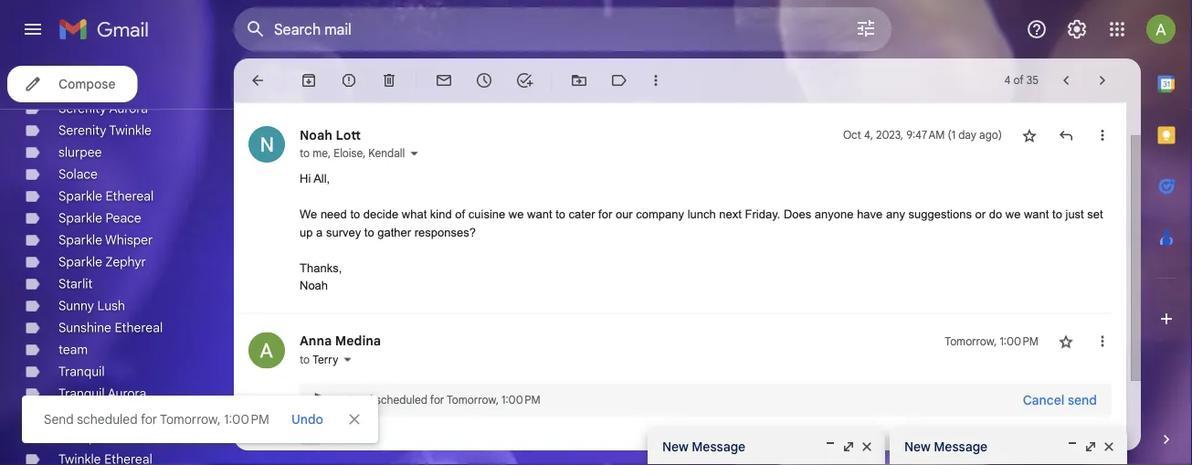 Task type: vqa. For each thing, say whether or not it's contained in the screenshot.
cater
yes



Task type: locate. For each thing, give the bounding box(es) containing it.
None search field
[[234, 7, 892, 51]]

(1
[[948, 128, 956, 142]]

serenity aurora link
[[59, 101, 148, 117]]

0 horizontal spatial send
[[44, 411, 74, 427]]

we need to decide what kind of cuisine we want to cater for our company lunch next friday. does anyone have any suggestions or do we want to just set up a survey to gather responses?
[[300, 207, 1104, 239]]

list
[[234, 107, 1112, 465]]

0 vertical spatial for
[[599, 207, 613, 221]]

alert
[[22, 42, 1164, 443]]

oct 4, 2023, 9:47 am (1 day ago) cell
[[844, 126, 1003, 144]]

velvet
[[108, 430, 143, 446]]

serenity down compose
[[59, 101, 106, 117]]

ethereal up peace
[[106, 188, 154, 204]]

sparkle up starlit link
[[59, 254, 102, 270]]

need
[[321, 207, 347, 221]]

tranquil enigma link
[[59, 408, 151, 424]]

aurora for tranquil aurora
[[108, 386, 146, 402]]

sparkle down sparkle peace link
[[59, 232, 102, 248]]

tranquil down 'team' link
[[59, 364, 105, 380]]

to left me
[[300, 146, 310, 160]]

older image
[[1094, 71, 1112, 90]]

sparkle for sparkle zephyr
[[59, 254, 102, 270]]

aurora
[[109, 101, 148, 117], [108, 386, 146, 402]]

survey
[[326, 225, 361, 239]]

0 vertical spatial 1:00 pm
[[1000, 334, 1039, 348]]

we
[[509, 207, 524, 221], [1006, 207, 1021, 221]]

do
[[990, 207, 1003, 221]]

tranquil down tranquil link
[[59, 386, 105, 402]]

,
[[328, 146, 331, 160], [363, 146, 366, 160]]

0 vertical spatial aurora
[[109, 101, 148, 117]]

to left terry
[[300, 352, 310, 366]]

tomorrow,
[[945, 334, 998, 348], [447, 393, 499, 406], [160, 411, 221, 427]]

1 we from the left
[[509, 207, 524, 221]]

serenity for serenity twinkle
[[59, 122, 106, 138]]

peace
[[106, 210, 141, 226]]

to up survey
[[350, 207, 360, 221]]

serenity
[[59, 101, 106, 117], [59, 122, 106, 138]]

0 vertical spatial ethereal
[[106, 188, 154, 204]]

noah
[[300, 127, 333, 143], [300, 278, 328, 292]]

0 horizontal spatial show details image
[[342, 354, 353, 365]]

show details image down anna medina
[[342, 354, 353, 365]]

2 horizontal spatial for
[[599, 207, 613, 221]]

want
[[1025, 207, 1050, 221]]

we right cuisine
[[509, 207, 524, 221]]

serenity up slurpee
[[59, 122, 106, 138]]

show details image for medina
[[342, 354, 353, 365]]

1 vertical spatial not starred checkbox
[[1058, 332, 1076, 350]]

sparkle down the solace
[[59, 188, 102, 204]]

1 tranquil from the top
[[59, 364, 105, 380]]

send
[[347, 393, 373, 406], [44, 411, 74, 427]]

1 horizontal spatial 1:00 pm
[[502, 393, 541, 406]]

2 horizontal spatial 1:00 pm
[[1000, 334, 1039, 348]]

2 tranquil from the top
[[59, 386, 105, 402]]

ethereal for sunshine ethereal
[[115, 320, 163, 336]]

ethereal down lush
[[115, 320, 163, 336]]

set
[[1088, 207, 1104, 221]]

2 we from the left
[[1006, 207, 1021, 221]]

1 horizontal spatial of
[[1014, 74, 1024, 87]]

delete image
[[380, 71, 399, 90]]

4 sparkle from the top
[[59, 254, 102, 270]]

serenity for serenity aurora
[[59, 101, 106, 117]]

1 horizontal spatial for
[[430, 393, 445, 406]]

alert containing send scheduled for tomorrow, 1:00 pm
[[22, 42, 1164, 443]]

1 horizontal spatial we
[[1006, 207, 1021, 221]]

0 vertical spatial tomorrow,
[[945, 334, 998, 348]]

anna
[[300, 333, 332, 349]]

0 horizontal spatial we
[[509, 207, 524, 221]]

4,
[[865, 128, 874, 142]]

terry
[[313, 352, 339, 366]]

sunny lush
[[59, 298, 125, 314]]

tranquil aurora
[[59, 386, 146, 402]]

0 vertical spatial noah
[[300, 127, 333, 143]]

2 vertical spatial tomorrow,
[[160, 411, 221, 427]]

0 vertical spatial send
[[347, 393, 373, 406]]

1 vertical spatial of
[[455, 207, 465, 221]]

sparkle
[[59, 188, 102, 204], [59, 210, 102, 226], [59, 232, 102, 248], [59, 254, 102, 270]]

1 vertical spatial show details image
[[342, 354, 353, 365]]

what
[[402, 207, 427, 221]]

1 noah from the top
[[300, 127, 333, 143]]

0 horizontal spatial not starred checkbox
[[1021, 126, 1039, 144]]

ethereal
[[106, 188, 154, 204], [115, 320, 163, 336]]

gather
[[378, 225, 411, 239]]

decide
[[364, 207, 399, 221]]

0 horizontal spatial send scheduled for tomorrow, 1:00 pm
[[44, 411, 270, 427]]

team
[[59, 342, 88, 358]]

sparkle zephyr
[[59, 254, 146, 270]]

noah up me
[[300, 127, 333, 143]]

zephyr
[[106, 254, 146, 270]]

of
[[1014, 74, 1024, 87], [455, 207, 465, 221]]

serenity twinkle link
[[59, 122, 152, 138]]

slurpee link
[[59, 144, 102, 160]]

1 horizontal spatial show details image
[[409, 148, 420, 159]]

advanced search options image
[[848, 10, 885, 47]]

we right do
[[1006, 207, 1021, 221]]

oct 4, 2023, 9:47 am (1 day ago)
[[844, 128, 1003, 142]]

2 sparkle from the top
[[59, 210, 102, 226]]

scheduled
[[376, 393, 428, 406], [77, 411, 138, 427]]

2 horizontal spatial tomorrow,
[[945, 334, 998, 348]]

not starred checkbox right ago)
[[1021, 126, 1039, 144]]

0 horizontal spatial scheduled
[[77, 411, 138, 427]]

noah down "thanks,"
[[300, 278, 328, 292]]

1 horizontal spatial send scheduled for tomorrow, 1:00 pm
[[347, 393, 541, 406]]

Not starred checkbox
[[1021, 126, 1039, 144], [1058, 332, 1076, 350]]

1 , from the left
[[328, 146, 331, 160]]

lush
[[97, 298, 125, 314]]

serenity aurora
[[59, 101, 148, 117]]

twinkle
[[109, 122, 152, 138]]

tranquil up tranquil velvet link on the left bottom
[[59, 408, 105, 424]]

not starred checkbox right tomorrow, 1:00 pm
[[1058, 332, 1076, 350]]

sparkle zephyr link
[[59, 254, 146, 270]]

navigation containing compose
[[0, 59, 234, 465]]

1 serenity from the top
[[59, 101, 106, 117]]

4 tranquil from the top
[[59, 430, 105, 446]]

2 serenity from the top
[[59, 122, 106, 138]]

0 horizontal spatial of
[[455, 207, 465, 221]]

0 horizontal spatial ,
[[328, 146, 331, 160]]

whisper
[[105, 232, 153, 248]]

show details image
[[409, 148, 420, 159], [342, 354, 353, 365]]

tranquil aurora link
[[59, 386, 146, 402]]

me
[[313, 146, 328, 160]]

0 horizontal spatial 1:00 pm
[[224, 411, 270, 427]]

0 horizontal spatial tomorrow,
[[160, 411, 221, 427]]

1 vertical spatial ethereal
[[115, 320, 163, 336]]

0 vertical spatial not starred checkbox
[[1021, 126, 1039, 144]]

, left kendall
[[363, 146, 366, 160]]

4
[[1005, 74, 1011, 87]]

0 horizontal spatial for
[[141, 411, 157, 427]]

gmail image
[[59, 11, 158, 48]]

tomorrow, 1:00 pm cell
[[945, 332, 1039, 350]]

1 horizontal spatial not starred checkbox
[[1058, 332, 1076, 350]]

2 vertical spatial 1:00 pm
[[224, 411, 270, 427]]

35
[[1027, 74, 1039, 87]]

1 vertical spatial tomorrow,
[[447, 393, 499, 406]]

1 vertical spatial aurora
[[108, 386, 146, 402]]

aurora up twinkle
[[109, 101, 148, 117]]

2 noah from the top
[[300, 278, 328, 292]]

list containing noah lott
[[234, 107, 1112, 465]]

want to
[[527, 207, 566, 221]]

send right undo alert
[[347, 393, 373, 406]]

starlit link
[[59, 276, 93, 292]]

to
[[300, 146, 310, 160], [350, 207, 360, 221], [1053, 207, 1063, 221], [365, 225, 374, 239], [300, 352, 310, 366]]

show details image right kendall
[[409, 148, 420, 159]]

1 sparkle from the top
[[59, 188, 102, 204]]

3 sparkle from the top
[[59, 232, 102, 248]]

sparkle ethereal
[[59, 188, 154, 204]]

, down noah lott
[[328, 146, 331, 160]]

to down decide
[[365, 225, 374, 239]]

not starred checkbox for medina
[[1058, 332, 1076, 350]]

of right the kind
[[455, 207, 465, 221]]

scheduled up tranquil velvet link on the left bottom
[[77, 411, 138, 427]]

scheduled down medina
[[376, 393, 428, 406]]

sparkle for sparkle ethereal
[[59, 188, 102, 204]]

sparkle whisper link
[[59, 232, 153, 248]]

mark as unread image
[[435, 71, 453, 90]]

send scheduled for tomorrow, 1:00 pm
[[347, 393, 541, 406], [44, 411, 270, 427]]

sunny lush link
[[59, 298, 125, 314]]

of right 4
[[1014, 74, 1024, 87]]

friday.
[[745, 207, 781, 221]]

navigation
[[0, 59, 234, 465]]

kind
[[430, 207, 452, 221]]

aurora up enigma
[[108, 386, 146, 402]]

2 , from the left
[[363, 146, 366, 160]]

1 horizontal spatial scheduled
[[376, 393, 428, 406]]

for inside we need to decide what kind of cuisine we want to cater for our company lunch next friday. does anyone have any suggestions or do we want to just set up a survey to gather responses?
[[599, 207, 613, 221]]

sparkle up sparkle whisper
[[59, 210, 102, 226]]

any
[[887, 207, 906, 221]]

0 vertical spatial serenity
[[59, 101, 106, 117]]

sparkle ethereal link
[[59, 188, 154, 204]]

tranquil for tranquil enigma
[[59, 408, 105, 424]]

tranquil down tranquil enigma
[[59, 430, 105, 446]]

1 horizontal spatial ,
[[363, 146, 366, 160]]

sunny
[[59, 298, 94, 314]]

1 vertical spatial noah
[[300, 278, 328, 292]]

company
[[636, 207, 685, 221]]

2 vertical spatial for
[[141, 411, 157, 427]]

for
[[599, 207, 613, 221], [430, 393, 445, 406], [141, 411, 157, 427]]

kendall
[[369, 146, 405, 160]]

Search mail text field
[[274, 20, 804, 38]]

0 vertical spatial show details image
[[409, 148, 420, 159]]

0 vertical spatial scheduled
[[376, 393, 428, 406]]

tab list
[[1142, 59, 1193, 399]]

anna medina
[[300, 333, 381, 349]]

0 vertical spatial of
[[1014, 74, 1024, 87]]

send up tranquil velvet on the left of the page
[[44, 411, 74, 427]]

1 vertical spatial serenity
[[59, 122, 106, 138]]

3 tranquil from the top
[[59, 408, 105, 424]]



Task type: describe. For each thing, give the bounding box(es) containing it.
report spam image
[[340, 71, 358, 90]]

team link
[[59, 342, 88, 358]]

compose
[[59, 76, 116, 92]]

sparkle peace
[[59, 210, 141, 226]]

thanks, noah
[[300, 261, 342, 292]]

responses?
[[415, 225, 476, 239]]

our
[[616, 207, 633, 221]]

1 vertical spatial 1:00 pm
[[502, 393, 541, 406]]

move to image
[[570, 71, 589, 90]]

sunshine
[[59, 320, 111, 336]]

undo alert
[[284, 403, 331, 436]]

sunshine ethereal
[[59, 320, 163, 336]]

tranquil velvet link
[[59, 430, 143, 446]]

solace
[[59, 166, 98, 182]]

oct
[[844, 128, 862, 142]]

tranquil enigma
[[59, 408, 151, 424]]

does
[[784, 207, 812, 221]]

of inside we need to decide what kind of cuisine we want to cater for our company lunch next friday. does anyone have any suggestions or do we want to just set up a survey to gather responses?
[[455, 207, 465, 221]]

archive image
[[300, 71, 318, 90]]

search mail image
[[239, 13, 272, 46]]

sparkle for sparkle whisper
[[59, 232, 102, 248]]

1 horizontal spatial tomorrow,
[[447, 393, 499, 406]]

noah lott
[[300, 127, 361, 143]]

ago)
[[980, 128, 1003, 142]]

tomorrow, 1:00 pm
[[945, 334, 1039, 348]]

thanks,
[[300, 261, 342, 274]]

have
[[858, 207, 883, 221]]

main menu image
[[22, 18, 44, 40]]

sparkle for sparkle peace
[[59, 210, 102, 226]]

medina
[[335, 333, 381, 349]]

support image
[[1027, 18, 1048, 40]]

we
[[300, 207, 317, 221]]

all,
[[314, 171, 330, 185]]

lott
[[336, 127, 361, 143]]

eloise
[[334, 146, 363, 160]]

noah inside thanks, noah
[[300, 278, 328, 292]]

to left just
[[1053, 207, 1063, 221]]

sparkle whisper
[[59, 232, 153, 248]]

tranquil velvet
[[59, 430, 143, 446]]

1 vertical spatial scheduled
[[77, 411, 138, 427]]

cuisine
[[469, 207, 506, 221]]

tomorrow, inside alert
[[160, 411, 221, 427]]

slurpee
[[59, 144, 102, 160]]

tomorrow, inside the 'tomorrow, 1:00 pm' "cell"
[[945, 334, 998, 348]]

labels image
[[611, 71, 629, 90]]

aurora for serenity aurora
[[109, 101, 148, 117]]

show trimmed content image
[[300, 435, 322, 445]]

enigma
[[108, 408, 151, 424]]

snooze image
[[475, 71, 494, 90]]

to me , eloise , kendall
[[300, 146, 405, 160]]

starlit
[[59, 276, 93, 292]]

1 vertical spatial send scheduled for tomorrow, 1:00 pm
[[44, 411, 270, 427]]

add to tasks image
[[516, 71, 534, 90]]

lunch
[[688, 207, 716, 221]]

1 horizontal spatial send
[[347, 393, 373, 406]]

cater
[[569, 207, 596, 221]]

tranquil for tranquil velvet
[[59, 430, 105, 446]]

a
[[316, 225, 323, 239]]

compose button
[[7, 66, 138, 102]]

1 vertical spatial send
[[44, 411, 74, 427]]

up
[[300, 225, 313, 239]]

sunshine ethereal link
[[59, 320, 163, 336]]

hi
[[300, 171, 311, 185]]

settings image
[[1067, 18, 1089, 40]]

tranquil link
[[59, 364, 105, 380]]

0 vertical spatial send scheduled for tomorrow, 1:00 pm
[[347, 393, 541, 406]]

not starred checkbox for lott
[[1021, 126, 1039, 144]]

tranquil for tranquil aurora
[[59, 386, 105, 402]]

to terry
[[300, 352, 339, 366]]

1:00 pm inside "cell"
[[1000, 334, 1039, 348]]

serenity twinkle
[[59, 122, 152, 138]]

hi all,
[[300, 171, 333, 185]]

ethereal for sparkle ethereal
[[106, 188, 154, 204]]

show details image for lott
[[409, 148, 420, 159]]

9:47 am
[[907, 128, 945, 142]]

1 vertical spatial for
[[430, 393, 445, 406]]

day
[[959, 128, 977, 142]]

or
[[976, 207, 986, 221]]

tranquil for tranquil link
[[59, 364, 105, 380]]

next
[[720, 207, 742, 221]]

just
[[1066, 207, 1085, 221]]

1:00 pm inside alert
[[224, 411, 270, 427]]

anyone
[[815, 207, 854, 221]]

4 of 35
[[1005, 74, 1039, 87]]

suggestions
[[909, 207, 972, 221]]

undo
[[292, 411, 324, 427]]

back to inbox image
[[249, 71, 267, 90]]

2023,
[[877, 128, 904, 142]]

sparkle peace link
[[59, 210, 141, 226]]

solace link
[[59, 166, 98, 182]]

newer image
[[1058, 71, 1076, 90]]



